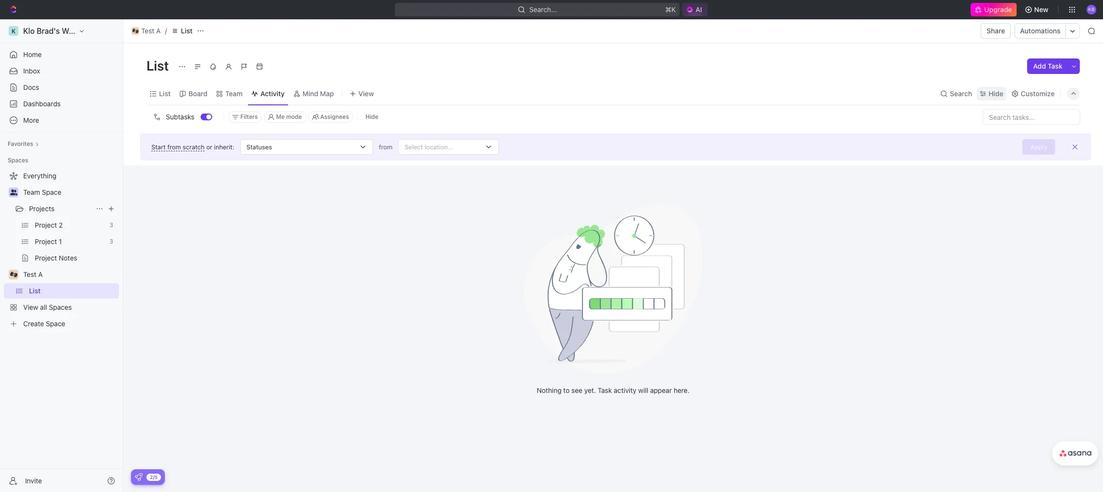 Task type: locate. For each thing, give the bounding box(es) containing it.
view up hide button
[[359, 89, 374, 97]]

0 vertical spatial hide
[[989, 89, 1004, 97]]

0 horizontal spatial test
[[23, 270, 36, 279]]

1 horizontal spatial hide
[[989, 89, 1004, 97]]

all
[[40, 303, 47, 312]]

hide inside button
[[366, 113, 379, 120]]

filters button
[[228, 111, 262, 123]]

test a inside sidebar navigation
[[23, 270, 43, 279]]

2 vertical spatial project
[[35, 254, 57, 262]]

space down everything link
[[42, 188, 61, 196]]

onboarding checklist button element
[[135, 474, 143, 481]]

list up all
[[29, 287, 41, 295]]

2 3 from the top
[[110, 238, 113, 245]]

from right the start
[[167, 143, 181, 151]]

test inside sidebar navigation
[[23, 270, 36, 279]]

spaces down favorites
[[8, 157, 28, 164]]

share button
[[981, 23, 1012, 39]]

test a
[[141, 27, 161, 35], [23, 270, 43, 279]]

/
[[165, 27, 167, 35]]

0 horizontal spatial hide
[[366, 113, 379, 120]]

list right '/'
[[181, 27, 193, 35]]

automations button
[[1016, 24, 1066, 38]]

list link up subtasks button
[[157, 87, 171, 100]]

1 vertical spatial spaces
[[49, 303, 72, 312]]

task
[[1048, 62, 1063, 70], [598, 386, 612, 394]]

1 vertical spatial hide
[[366, 113, 379, 120]]

user group image
[[10, 190, 17, 195]]

list down '/'
[[147, 58, 172, 74]]

activity
[[261, 89, 285, 97]]

3 for 2
[[110, 222, 113, 229]]

test a left '/'
[[141, 27, 161, 35]]

view for view
[[359, 89, 374, 97]]

hands asl interpreting image
[[132, 29, 138, 33]]

view button
[[346, 82, 378, 105]]

test a link down notes
[[23, 267, 117, 282]]

project left the 2
[[35, 221, 57, 229]]

1 vertical spatial team
[[23, 188, 40, 196]]

location...
[[425, 143, 454, 151]]

ai button
[[683, 3, 709, 16]]

1 horizontal spatial test a
[[141, 27, 161, 35]]

docs link
[[4, 80, 119, 95]]

inbox
[[23, 67, 40, 75]]

0 horizontal spatial team
[[23, 188, 40, 196]]

0 vertical spatial test a
[[141, 27, 161, 35]]

view left all
[[23, 303, 38, 312]]

3 project from the top
[[35, 254, 57, 262]]

team
[[225, 89, 243, 97], [23, 188, 40, 196]]

project for project 1
[[35, 237, 57, 246]]

0 vertical spatial 3
[[110, 222, 113, 229]]

0 horizontal spatial spaces
[[8, 157, 28, 164]]

0 horizontal spatial from
[[167, 143, 181, 151]]

team link
[[224, 87, 243, 100]]

start from scratch link
[[151, 143, 205, 151]]

1 horizontal spatial a
[[156, 27, 161, 35]]

view for view all spaces
[[23, 303, 38, 312]]

test right hands asl interpreting image
[[23, 270, 36, 279]]

project
[[35, 221, 57, 229], [35, 237, 57, 246], [35, 254, 57, 262]]

create
[[23, 320, 44, 328]]

everything
[[23, 172, 56, 180]]

project inside project 1 link
[[35, 237, 57, 246]]

tree
[[4, 168, 119, 332]]

team up filters dropdown button
[[225, 89, 243, 97]]

favorites button
[[4, 138, 43, 150]]

team inside sidebar navigation
[[23, 188, 40, 196]]

view button
[[346, 87, 378, 100]]

1 horizontal spatial task
[[1048, 62, 1063, 70]]

1 horizontal spatial from
[[379, 143, 393, 151]]

spaces up "create space" link
[[49, 303, 72, 312]]

1 horizontal spatial view
[[359, 89, 374, 97]]

map
[[320, 89, 334, 97]]

test a link left '/'
[[129, 25, 163, 37]]

task inside button
[[1048, 62, 1063, 70]]

projects link
[[29, 201, 92, 217]]

dashboards
[[23, 100, 61, 108]]

0 vertical spatial test
[[141, 27, 154, 35]]

1 vertical spatial project
[[35, 237, 57, 246]]

1 vertical spatial test
[[23, 270, 36, 279]]

0 vertical spatial space
[[42, 188, 61, 196]]

from left select
[[379, 143, 393, 151]]

add task
[[1034, 62, 1063, 70]]

2 from from the left
[[379, 143, 393, 151]]

1 horizontal spatial test
[[141, 27, 154, 35]]

view
[[359, 89, 374, 97], [23, 303, 38, 312]]

0 vertical spatial task
[[1048, 62, 1063, 70]]

a
[[156, 27, 161, 35], [38, 270, 43, 279]]

2 project from the top
[[35, 237, 57, 246]]

team for team
[[225, 89, 243, 97]]

activity
[[614, 386, 637, 394]]

0 vertical spatial spaces
[[8, 157, 28, 164]]

1 vertical spatial space
[[46, 320, 65, 328]]

test a right hands asl interpreting image
[[23, 270, 43, 279]]

hide button
[[362, 111, 382, 123]]

list link
[[169, 25, 195, 37], [157, 87, 171, 100], [29, 283, 117, 299]]

0 vertical spatial team
[[225, 89, 243, 97]]

0 horizontal spatial task
[[598, 386, 612, 394]]

0 vertical spatial test a link
[[129, 25, 163, 37]]

here.
[[674, 386, 690, 394]]

task right yet.
[[598, 386, 612, 394]]

a left '/'
[[156, 27, 161, 35]]

list link up view all spaces link
[[29, 283, 117, 299]]

0 horizontal spatial view
[[23, 303, 38, 312]]

select location...
[[405, 143, 454, 151]]

0 horizontal spatial a
[[38, 270, 43, 279]]

0 horizontal spatial test a link
[[23, 267, 117, 282]]

3 right 'project 2' link
[[110, 222, 113, 229]]

1 vertical spatial 3
[[110, 238, 113, 245]]

assignees button
[[308, 111, 354, 123]]

project inside 'project 2' link
[[35, 221, 57, 229]]

list link right '/'
[[169, 25, 195, 37]]

k
[[11, 27, 16, 35]]

0 vertical spatial view
[[359, 89, 374, 97]]

mind
[[303, 89, 318, 97]]

dashboards link
[[4, 96, 119, 112]]

klo brad's workspace, , element
[[9, 26, 18, 36]]

1 vertical spatial task
[[598, 386, 612, 394]]

view inside sidebar navigation
[[23, 303, 38, 312]]

board
[[189, 89, 208, 97]]

mind map
[[303, 89, 334, 97]]

3 up project notes link
[[110, 238, 113, 245]]

task right the add
[[1048, 62, 1063, 70]]

1 vertical spatial test a
[[23, 270, 43, 279]]

a down project notes
[[38, 270, 43, 279]]

hide right search
[[989, 89, 1004, 97]]

1 horizontal spatial team
[[225, 89, 243, 97]]

team for team space
[[23, 188, 40, 196]]

1
[[59, 237, 62, 246]]

space down view all spaces link
[[46, 320, 65, 328]]

test right hands asl interpreting icon
[[141, 27, 154, 35]]

1 vertical spatial view
[[23, 303, 38, 312]]

list
[[181, 27, 193, 35], [147, 58, 172, 74], [159, 89, 171, 97], [29, 287, 41, 295]]

list inside tree
[[29, 287, 41, 295]]

0 horizontal spatial test a
[[23, 270, 43, 279]]

space for team space
[[42, 188, 61, 196]]

view inside button
[[359, 89, 374, 97]]

hide down view button
[[366, 113, 379, 120]]

project down the project 1
[[35, 254, 57, 262]]

from
[[167, 143, 181, 151], [379, 143, 393, 151]]

new
[[1035, 5, 1049, 14]]

upgrade link
[[971, 3, 1018, 16]]

home link
[[4, 47, 119, 62]]

0 vertical spatial project
[[35, 221, 57, 229]]

tree containing everything
[[4, 168, 119, 332]]

1 project from the top
[[35, 221, 57, 229]]

new button
[[1021, 2, 1055, 17]]

project left 1
[[35, 237, 57, 246]]

team space
[[23, 188, 61, 196]]

1 3 from the top
[[110, 222, 113, 229]]

inbox link
[[4, 63, 119, 79]]

project inside project notes link
[[35, 254, 57, 262]]

search
[[951, 89, 973, 97]]

hands asl interpreting image
[[10, 272, 17, 278]]

1 horizontal spatial test a link
[[129, 25, 163, 37]]

1 vertical spatial a
[[38, 270, 43, 279]]

yet.
[[585, 386, 596, 394]]

team right "user group" icon
[[23, 188, 40, 196]]

tree inside sidebar navigation
[[4, 168, 119, 332]]

0 vertical spatial a
[[156, 27, 161, 35]]

spaces
[[8, 157, 28, 164], [49, 303, 72, 312]]



Task type: vqa. For each thing, say whether or not it's contained in the screenshot.
the rightmost the Dropdown menu image
no



Task type: describe. For each thing, give the bounding box(es) containing it.
ai
[[696, 5, 703, 14]]

a inside navigation
[[38, 270, 43, 279]]

invite
[[25, 477, 42, 485]]

to
[[564, 386, 570, 394]]

nothing
[[537, 386, 562, 394]]

projects
[[29, 205, 55, 213]]

kb button
[[1084, 2, 1100, 17]]

0 vertical spatial list link
[[169, 25, 195, 37]]

me mode button
[[264, 111, 306, 123]]

upgrade
[[985, 5, 1013, 14]]

hide button
[[978, 87, 1007, 100]]

project 1
[[35, 237, 62, 246]]

add
[[1034, 62, 1047, 70]]

scratch
[[183, 143, 205, 151]]

Search tasks... text field
[[984, 110, 1081, 124]]

see
[[572, 386, 583, 394]]

nothing to see yet. task activity will appear here.
[[537, 386, 690, 394]]

view all spaces
[[23, 303, 72, 312]]

add task button
[[1028, 59, 1069, 74]]

1 vertical spatial list link
[[157, 87, 171, 100]]

subtasks
[[166, 113, 195, 121]]

select
[[405, 143, 423, 151]]

will
[[639, 386, 649, 394]]

automations
[[1021, 27, 1061, 35]]

assignees
[[321, 113, 349, 120]]

search button
[[938, 87, 976, 100]]

list up subtasks button
[[159, 89, 171, 97]]

everything link
[[4, 168, 117, 184]]

mode
[[286, 113, 302, 120]]

project 2
[[35, 221, 63, 229]]

project 2 link
[[35, 218, 106, 233]]

kb
[[1089, 6, 1095, 12]]

statuses button
[[234, 139, 379, 155]]

klo brad's workspace
[[23, 27, 102, 35]]

appear
[[651, 386, 672, 394]]

3 for 1
[[110, 238, 113, 245]]

customize
[[1021, 89, 1055, 97]]

⌘k
[[666, 5, 676, 14]]

hide inside dropdown button
[[989, 89, 1004, 97]]

team space link
[[23, 185, 117, 200]]

subtasks button
[[150, 109, 201, 125]]

favorites
[[8, 140, 33, 148]]

space for create space
[[46, 320, 65, 328]]

docs
[[23, 83, 39, 91]]

1 horizontal spatial spaces
[[49, 303, 72, 312]]

start from scratch or inherit:
[[151, 143, 234, 151]]

home
[[23, 50, 42, 59]]

customize button
[[1009, 87, 1058, 100]]

project for project notes
[[35, 254, 57, 262]]

statuses
[[247, 143, 272, 151]]

me mode
[[276, 113, 302, 120]]

klo
[[23, 27, 35, 35]]

or
[[206, 143, 212, 151]]

onboarding checklist button image
[[135, 474, 143, 481]]

board link
[[187, 87, 208, 100]]

mind map link
[[301, 87, 334, 100]]

more button
[[4, 113, 119, 128]]

view all spaces link
[[4, 300, 117, 315]]

project notes
[[35, 254, 77, 262]]

me
[[276, 113, 285, 120]]

filters
[[241, 113, 258, 120]]

start
[[151, 143, 166, 151]]

2 vertical spatial list link
[[29, 283, 117, 299]]

project for project 2
[[35, 221, 57, 229]]

2/5
[[150, 474, 158, 480]]

activity link
[[259, 87, 285, 100]]

search...
[[530, 5, 557, 14]]

share
[[987, 27, 1006, 35]]

1 from from the left
[[167, 143, 181, 151]]

more
[[23, 116, 39, 124]]

select location... button
[[393, 139, 505, 155]]

sidebar navigation
[[0, 19, 125, 492]]

2
[[59, 221, 63, 229]]

notes
[[59, 254, 77, 262]]

create space
[[23, 320, 65, 328]]

project 1 link
[[35, 234, 106, 250]]

create space link
[[4, 316, 117, 332]]

1 vertical spatial test a link
[[23, 267, 117, 282]]

brad's
[[37, 27, 60, 35]]

inherit:
[[214, 143, 234, 151]]

workspace
[[62, 27, 102, 35]]



